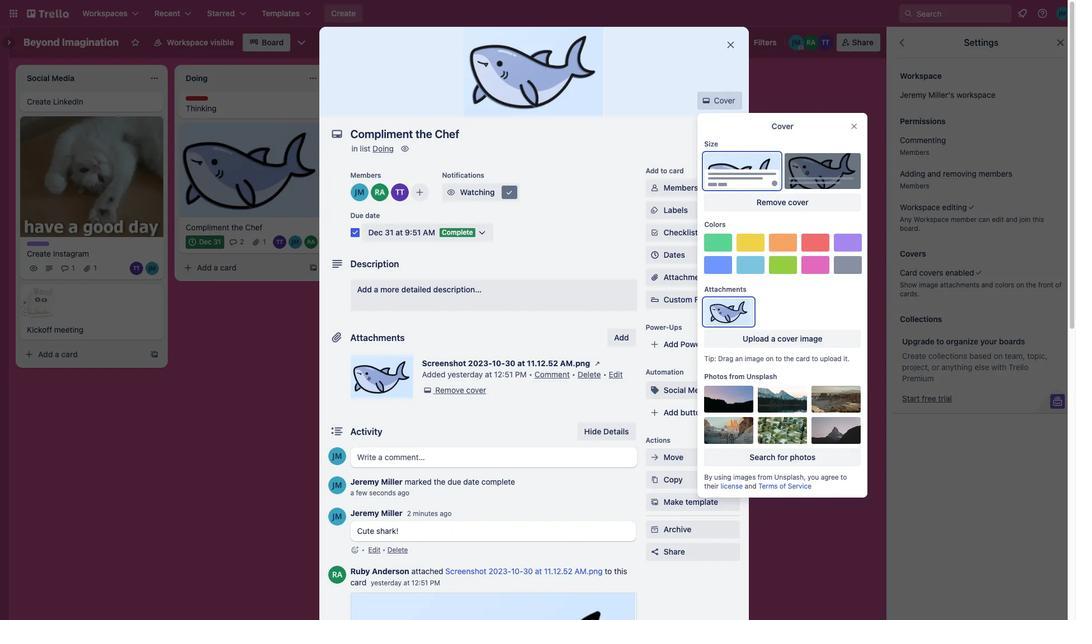 Task type: locate. For each thing, give the bounding box(es) containing it.
sm image inside "checklist" link
[[649, 227, 661, 238]]

sm image inside copy link
[[649, 475, 661, 486]]

ago right minutes at the bottom
[[440, 510, 452, 518]]

0 horizontal spatial remove cover
[[436, 386, 486, 395]]

due
[[351, 212, 364, 220]]

jeremy miller (jeremymiller198) image
[[1057, 7, 1070, 20], [789, 35, 805, 50], [351, 184, 369, 201], [289, 235, 302, 249], [145, 262, 159, 276], [328, 477, 346, 495], [328, 508, 346, 526]]

2 left minutes at the bottom
[[407, 510, 411, 518]]

2 miller from the top
[[381, 509, 403, 518]]

jeremy up permissions
[[900, 90, 927, 100]]

1 horizontal spatial cover
[[772, 121, 794, 131]]

1 horizontal spatial add a card
[[197, 263, 237, 272]]

1 left terry turtle (terryturtle) icon at the left
[[263, 238, 266, 246]]

star or unstar board image
[[131, 38, 140, 47]]

remove cover link
[[422, 385, 486, 396]]

sm image down add to card
[[649, 182, 661, 194]]

miller up seconds
[[381, 477, 403, 487]]

0 horizontal spatial ago
[[398, 489, 410, 497]]

card down ruby
[[351, 578, 367, 588]]

workspace left visible on the top left
[[167, 37, 208, 47]]

2 vertical spatial jeremy
[[351, 509, 379, 518]]

from
[[729, 373, 745, 381], [758, 473, 773, 482]]

miller inside jeremy miller marked the due date complete a few seconds ago
[[381, 477, 403, 487]]

31 down compliment the chef
[[214, 238, 221, 246]]

edit link
[[609, 370, 623, 379], [369, 546, 381, 555]]

make template link
[[646, 494, 740, 511]]

delete right • in the left of the page
[[388, 546, 408, 555]]

add inside add button button
[[664, 408, 679, 417]]

0 horizontal spatial terry turtle (terryturtle) image
[[130, 262, 143, 276]]

sm image
[[670, 34, 686, 49], [701, 95, 712, 106], [400, 143, 411, 154], [649, 182, 661, 194], [649, 205, 661, 216], [649, 385, 661, 396], [649, 452, 661, 463], [649, 497, 661, 508]]

1 horizontal spatial on
[[994, 351, 1003, 361]]

0 horizontal spatial 31
[[214, 238, 221, 246]]

ago down marked
[[398, 489, 410, 497]]

attachment button
[[646, 269, 740, 287]]

archive link
[[646, 521, 740, 539]]

0 horizontal spatial ruby anderson (rubyanderson7) image
[[304, 235, 318, 249]]

sm image for watching
[[446, 187, 457, 198]]

to inside to this card
[[605, 567, 612, 576]]

1 horizontal spatial automation
[[686, 37, 728, 47]]

beyond imagination
[[24, 36, 119, 48]]

edit link left • in the left of the page
[[369, 546, 381, 555]]

30
[[505, 359, 516, 368], [523, 567, 533, 576]]

0 horizontal spatial from
[[729, 373, 745, 381]]

add a card for add a card button for the left create from template… image
[[197, 263, 237, 272]]

upload
[[820, 355, 842, 363]]

filters
[[754, 37, 777, 47]]

0 horizontal spatial 12:51
[[412, 579, 428, 588]]

to inside upgrade to organize your boards create collections based on team, topic, project, or anything else with trello premium
[[937, 337, 945, 346]]

•
[[383, 546, 386, 555]]

yesterday down anderson
[[371, 579, 402, 588]]

1 vertical spatial delete link
[[388, 546, 408, 555]]

kickoff
[[27, 325, 52, 335]]

image inside show image attachments and colors on the front of cards.
[[920, 281, 939, 289]]

0 horizontal spatial date
[[365, 212, 380, 220]]

0 horizontal spatial dec
[[199, 238, 212, 246]]

image for upload a cover image
[[800, 334, 823, 344]]

1 horizontal spatial dec
[[369, 228, 383, 237]]

beyond
[[24, 36, 60, 48]]

sm image for "automation" button
[[670, 34, 686, 49]]

delete link
[[578, 370, 601, 379], [388, 546, 408, 555]]

the
[[232, 223, 243, 232], [1027, 281, 1037, 289], [784, 355, 794, 363], [434, 477, 446, 487]]

add a card
[[197, 263, 237, 272], [38, 350, 78, 359]]

12:51 down attached
[[412, 579, 428, 588]]

from down an
[[729, 373, 745, 381]]

image inside button
[[800, 334, 823, 344]]

sm image inside make template link
[[649, 497, 661, 508]]

0 vertical spatial create from template… image
[[468, 102, 477, 111]]

edit • delete
[[369, 546, 408, 555]]

automation left filters button
[[686, 37, 728, 47]]

1 horizontal spatial 12:51
[[494, 370, 513, 379]]

card inside to this card
[[351, 578, 367, 588]]

0 vertical spatial 2023-
[[468, 359, 492, 368]]

create for create
[[331, 8, 356, 18]]

0 vertical spatial list
[[560, 72, 571, 82]]

1 horizontal spatial this
[[1033, 215, 1045, 224]]

12:51 down screenshot 2023-10-30 at 11.12.52 am.png
[[494, 370, 513, 379]]

miller's
[[929, 90, 955, 100]]

sm image right doing
[[400, 143, 411, 154]]

0 vertical spatial cover
[[788, 198, 809, 207]]

1 horizontal spatial date
[[464, 477, 480, 487]]

or
[[932, 363, 940, 372]]

1 horizontal spatial 30
[[523, 567, 533, 576]]

0 vertical spatial add a card
[[197, 263, 237, 272]]

workspace for workspace visible
[[167, 37, 208, 47]]

to inside by using images from unsplash, you agree to their
[[841, 473, 847, 482]]

delete link right • in the left of the page
[[388, 546, 408, 555]]

workspace inside button
[[167, 37, 208, 47]]

None text field
[[345, 124, 714, 144]]

members
[[979, 169, 1013, 179]]

workspace up miller's
[[900, 71, 942, 81]]

the left front
[[1027, 281, 1037, 289]]

1 vertical spatial this
[[614, 567, 628, 576]]

2 horizontal spatial on
[[1017, 281, 1025, 289]]

1 vertical spatial remove
[[436, 386, 464, 395]]

0 horizontal spatial this
[[614, 567, 628, 576]]

sm image
[[446, 187, 457, 198], [504, 187, 515, 198], [649, 227, 661, 238], [592, 358, 603, 369], [422, 385, 433, 396], [649, 475, 661, 486], [649, 524, 661, 536]]

team,
[[1005, 351, 1026, 361]]

jeremy
[[900, 90, 927, 100], [351, 477, 379, 487], [351, 509, 379, 518]]

list
[[560, 72, 571, 82], [360, 144, 371, 153]]

comment
[[535, 370, 570, 379]]

0 horizontal spatial 1
[[72, 264, 75, 273]]

dec inside dec 31 option
[[199, 238, 212, 246]]

photos from unsplash
[[704, 373, 777, 381]]

1 down create instagram "link" on the top of page
[[94, 264, 97, 273]]

list right in
[[360, 144, 371, 153]]

sm image up the size
[[701, 95, 712, 106]]

and inside any workspace member can edit and join this board.
[[1006, 215, 1018, 224]]

meeting
[[54, 325, 84, 335]]

sm image inside labels link
[[649, 205, 661, 216]]

0 vertical spatial add a card button
[[179, 259, 304, 277]]

sm image left labels
[[649, 205, 661, 216]]

by
[[704, 473, 713, 482]]

terry turtle (terryturtle) image
[[818, 35, 834, 50], [391, 184, 409, 201], [130, 262, 143, 276]]

list right another
[[560, 72, 571, 82]]

screenshot up added
[[422, 359, 466, 368]]

create instagram link
[[27, 249, 157, 260]]

jeremy for jeremy miller marked the due date complete a few seconds ago
[[351, 477, 379, 487]]

delete link right comment
[[578, 370, 601, 379]]

1 vertical spatial ups
[[669, 323, 682, 332]]

image right an
[[745, 355, 764, 363]]

2 down compliment the chef link
[[240, 238, 244, 246]]

0 horizontal spatial share
[[664, 547, 685, 557]]

1 horizontal spatial image
[[800, 334, 823, 344]]

ups up add power-ups
[[669, 323, 682, 332]]

0 vertical spatial attachments
[[704, 285, 747, 294]]

sm image left make
[[649, 497, 661, 508]]

image down covers
[[920, 281, 939, 289]]

custom
[[664, 295, 693, 304]]

1 horizontal spatial add a card button
[[179, 259, 304, 277]]

1 horizontal spatial list
[[560, 72, 571, 82]]

fields
[[695, 295, 717, 304]]

2 horizontal spatial ruby anderson (rubyanderson7) image
[[803, 35, 819, 50]]

1 vertical spatial terry turtle (terryturtle) image
[[391, 184, 409, 201]]

jeremy for jeremy miller 2 minutes ago
[[351, 509, 379, 518]]

ruby anderson (rubyanderson7) image right terry turtle (terryturtle) icon at the left
[[304, 235, 318, 249]]

from up license and terms of service
[[758, 473, 773, 482]]

terry turtle (terryturtle) image
[[273, 235, 287, 249]]

ruby anderson (rubyanderson7) image left ruby
[[328, 566, 346, 584]]

pm down screenshot 2023-10-30 at 11.12.52 am.png
[[515, 370, 527, 379]]

ago inside jeremy miller marked the due date complete a few seconds ago
[[398, 489, 410, 497]]

sm image inside "automation" button
[[670, 34, 686, 49]]

doing
[[373, 144, 394, 153]]

ruby anderson (rubyanderson7) image right filters
[[803, 35, 819, 50]]

Dec 31 checkbox
[[186, 235, 224, 249]]

yesterday up remove cover link
[[448, 370, 483, 379]]

1 vertical spatial yesterday
[[371, 579, 402, 588]]

delete right comment
[[578, 370, 601, 379]]

upgrade
[[903, 337, 935, 346]]

1 vertical spatial power-
[[646, 323, 669, 332]]

sm image left social
[[649, 385, 661, 396]]

0 vertical spatial 12:51
[[494, 370, 513, 379]]

1 vertical spatial 2
[[407, 510, 411, 518]]

add inside add power-ups link
[[664, 340, 679, 349]]

and down images
[[745, 482, 757, 491]]

0 horizontal spatial 10-
[[492, 359, 505, 368]]

create inside "link"
[[27, 249, 51, 259]]

instagram
[[53, 249, 89, 259]]

sm image inside move link
[[649, 452, 661, 463]]

sm image for social media button
[[649, 385, 661, 396]]

on up unsplash in the bottom right of the page
[[766, 355, 774, 363]]

jeremy inside the jeremy miller's workspace link
[[900, 90, 927, 100]]

0 vertical spatial power-
[[620, 37, 647, 47]]

0 vertical spatial remove
[[757, 198, 786, 207]]

0 vertical spatial 10-
[[492, 359, 505, 368]]

add inside add a more detailed description… link
[[357, 285, 372, 294]]

workspace editing
[[900, 203, 968, 212]]

remove inside button
[[757, 198, 786, 207]]

1 vertical spatial miller
[[381, 509, 403, 518]]

1 horizontal spatial 31
[[385, 228, 394, 237]]

list inside add another list button
[[560, 72, 571, 82]]

card covers enabled
[[900, 268, 975, 278]]

miller for 2
[[381, 509, 403, 518]]

1 miller from the top
[[381, 477, 403, 487]]

ago
[[398, 489, 410, 497], [440, 510, 452, 518]]

share button
[[837, 34, 881, 51], [646, 543, 740, 561]]

complete
[[482, 477, 515, 487]]

sm image inside social media button
[[649, 385, 661, 396]]

on
[[1017, 281, 1025, 289], [994, 351, 1003, 361], [766, 355, 774, 363]]

ups up tip:
[[707, 340, 722, 349]]

license and terms of service
[[721, 482, 812, 491]]

create from template… image
[[468, 102, 477, 111], [309, 263, 318, 272]]

1 horizontal spatial create from template… image
[[468, 102, 477, 111]]

free
[[922, 394, 937, 403]]

sm image right 'power-ups' button
[[670, 34, 686, 49]]

dec for dec 31 at 9:51 am
[[369, 228, 383, 237]]

0 horizontal spatial list
[[360, 144, 371, 153]]

1 vertical spatial automation
[[646, 368, 684, 377]]

a down the kickoff meeting
[[55, 350, 59, 359]]

sm image for move link
[[649, 452, 661, 463]]

jeremy inside jeremy miller marked the due date complete a few seconds ago
[[351, 477, 379, 487]]

and inside adding and removing members members
[[928, 169, 941, 179]]

1 horizontal spatial 1
[[94, 264, 97, 273]]

the left due
[[434, 477, 446, 487]]

show image attachments and colors on the front of cards.
[[900, 281, 1062, 298]]

automation inside button
[[686, 37, 728, 47]]

create for create linkedin
[[27, 97, 51, 106]]

1 vertical spatial 10-
[[511, 567, 524, 576]]

ruby
[[351, 567, 370, 576]]

31 inside option
[[214, 238, 221, 246]]

screenshot right attached
[[446, 567, 487, 576]]

a inside jeremy miller marked the due date complete a few seconds ago
[[351, 489, 354, 497]]

add a card down dec 31
[[197, 263, 237, 272]]

0 vertical spatial cover
[[712, 96, 736, 105]]

1 vertical spatial cover
[[778, 334, 798, 344]]

1 vertical spatial jeremy
[[351, 477, 379, 487]]

create inside button
[[331, 8, 356, 18]]

template
[[686, 497, 719, 507]]

thoughts
[[186, 96, 217, 105]]

0 horizontal spatial delete link
[[388, 546, 408, 555]]

1 horizontal spatial ups
[[669, 323, 682, 332]]

of right front
[[1056, 281, 1062, 289]]

2 vertical spatial image
[[745, 355, 764, 363]]

add another list button
[[492, 65, 645, 90]]

0 vertical spatial from
[[729, 373, 745, 381]]

of down unsplash,
[[780, 482, 786, 491]]

31 for dec 31 at 9:51 am
[[385, 228, 394, 237]]

sm image inside 'archive' link
[[649, 524, 661, 536]]

automation up social
[[646, 368, 684, 377]]

pm down attached
[[430, 579, 440, 588]]

power-ups
[[620, 37, 661, 47], [646, 323, 682, 332]]

2 inside jeremy miller 2 minutes ago
[[407, 510, 411, 518]]

edit link down add button
[[609, 370, 623, 379]]

on up with
[[994, 351, 1003, 361]]

of
[[1056, 281, 1062, 289], [780, 482, 786, 491]]

add a card button down kickoff meeting link
[[20, 346, 145, 364]]

jeremy up few at bottom
[[351, 477, 379, 487]]

and left join
[[1006, 215, 1018, 224]]

and left colors
[[982, 281, 994, 289]]

am
[[423, 228, 435, 237]]

jeremy miller's workspace link
[[894, 85, 1070, 105]]

members inside commenting members
[[900, 148, 930, 157]]

add a card button down dec 31
[[179, 259, 304, 277]]

create linkedin
[[27, 97, 83, 106]]

sm image inside cover link
[[701, 95, 712, 106]]

thoughts thinking
[[186, 96, 217, 113]]

edit left • in the left of the page
[[369, 546, 381, 555]]

members down the adding
[[900, 182, 930, 190]]

hide details link
[[578, 423, 636, 441]]

watching button
[[442, 184, 520, 201]]

create inside upgrade to organize your boards create collections based on team, topic, project, or anything else with trello premium
[[903, 351, 927, 361]]

sm image down actions
[[649, 452, 661, 463]]

add a card down the kickoff meeting
[[38, 350, 78, 359]]

workspace down workspace editing
[[914, 215, 949, 224]]

upload a cover image button
[[704, 330, 861, 348]]

on right colors
[[1017, 281, 1025, 289]]

jeremy miller's workspace
[[900, 90, 996, 100]]

colors
[[996, 281, 1015, 289]]

0 vertical spatial of
[[1056, 281, 1062, 289]]

ups
[[647, 37, 661, 47], [669, 323, 682, 332], [707, 340, 722, 349]]

1 vertical spatial of
[[780, 482, 786, 491]]

the inside jeremy miller marked the due date complete a few seconds ago
[[434, 477, 446, 487]]

add reaction image
[[351, 545, 360, 556]]

31 for dec 31
[[214, 238, 221, 246]]

miller up shark!
[[381, 509, 403, 518]]

kickoff meeting
[[27, 325, 84, 335]]

dec for dec 31
[[199, 238, 212, 246]]

screenshot
[[422, 359, 466, 368], [446, 567, 487, 576]]

1 down instagram
[[72, 264, 75, 273]]

dec 31 at 9:51 am
[[369, 228, 435, 237]]

0 horizontal spatial share button
[[646, 543, 740, 561]]

compliment the chef
[[186, 223, 263, 232]]

0 horizontal spatial edit link
[[369, 546, 381, 555]]

add inside add another list button
[[513, 72, 527, 82]]

31 left 9:51 at left top
[[385, 228, 394, 237]]

ups left "automation" button
[[647, 37, 661, 47]]

yesterday
[[448, 370, 483, 379], [371, 579, 402, 588]]

attachments down more
[[351, 333, 405, 343]]

0 horizontal spatial remove
[[436, 386, 464, 395]]

0 vertical spatial 11.12.52
[[527, 359, 558, 368]]

covers
[[920, 268, 944, 278]]

sm image inside members link
[[649, 182, 661, 194]]

0 vertical spatial delete
[[578, 370, 601, 379]]

card down dec 31
[[220, 263, 237, 272]]

0 horizontal spatial add a card button
[[20, 346, 145, 364]]

copy link
[[646, 471, 740, 489]]

jeremy up cute
[[351, 509, 379, 518]]

and right the adding
[[928, 169, 941, 179]]

0 vertical spatial edit
[[609, 370, 623, 379]]

workspace inside any workspace member can edit and join this board.
[[914, 215, 949, 224]]

workspace
[[957, 90, 996, 100]]

and inside show image attachments and colors on the front of cards.
[[982, 281, 994, 289]]

workspace up any
[[900, 203, 941, 212]]

dec down compliment
[[199, 238, 212, 246]]

collections
[[929, 351, 968, 361]]

social
[[664, 386, 686, 395]]

1 vertical spatial from
[[758, 473, 773, 482]]

0 vertical spatial remove cover
[[757, 198, 809, 207]]

card
[[900, 268, 918, 278]]

social media
[[664, 386, 711, 395]]

create for create instagram
[[27, 249, 51, 259]]

ruby anderson (rubyanderson7) image
[[803, 35, 819, 50], [304, 235, 318, 249], [328, 566, 346, 584]]

cover
[[712, 96, 736, 105], [772, 121, 794, 131]]

image up upload
[[800, 334, 823, 344]]

0 vertical spatial automation
[[686, 37, 728, 47]]

1 vertical spatial ago
[[440, 510, 452, 518]]

attachments up fields
[[704, 285, 747, 294]]

0 vertical spatial power-ups
[[620, 37, 661, 47]]

this
[[1033, 215, 1045, 224], [614, 567, 628, 576]]

Mark due date as complete checkbox
[[351, 228, 360, 237]]

jeremy miller 2 minutes ago
[[351, 509, 452, 518]]

members down commenting
[[900, 148, 930, 157]]

1 vertical spatial attachments
[[351, 333, 405, 343]]

media
[[688, 386, 711, 395]]

1 horizontal spatial 10-
[[511, 567, 524, 576]]

color: bold red, title: "thoughts" element
[[186, 96, 217, 105]]

2 horizontal spatial image
[[920, 281, 939, 289]]

1 vertical spatial add a card
[[38, 350, 78, 359]]

create from template… image
[[150, 351, 159, 359]]

1 horizontal spatial ruby anderson (rubyanderson7) image
[[328, 566, 346, 584]]

a left few at bottom
[[351, 489, 354, 497]]

premium
[[903, 374, 935, 383]]

photos
[[790, 453, 816, 462]]

ups inside button
[[647, 37, 661, 47]]

board.
[[900, 224, 921, 233]]

edit down add button
[[609, 370, 623, 379]]

card up members link
[[669, 167, 684, 175]]

customize views image
[[296, 37, 307, 48]]

add a card for add a card button related to create from template… icon
[[38, 350, 78, 359]]

of inside show image attachments and colors on the front of cards.
[[1056, 281, 1062, 289]]

tip: drag an image on to the card to upload it.
[[704, 355, 850, 363]]

compliment the chef link
[[186, 222, 316, 233]]

0 vertical spatial edit link
[[609, 370, 623, 379]]

dec down due date
[[369, 228, 383, 237]]

1 vertical spatial date
[[464, 477, 480, 487]]



Task type: describe. For each thing, give the bounding box(es) containing it.
organize
[[947, 337, 979, 346]]

1 vertical spatial am.png
[[575, 567, 603, 576]]

add inside add button
[[614, 333, 629, 342]]

sm image for remove cover
[[422, 385, 433, 396]]

this inside any workspace member can edit and join this board.
[[1033, 215, 1045, 224]]

1 vertical spatial ruby anderson (rubyanderson7) image
[[304, 235, 318, 249]]

0 horizontal spatial yesterday
[[371, 579, 402, 588]]

yesterday at 12:51 pm link
[[371, 579, 440, 588]]

sm image for members link
[[649, 182, 661, 194]]

add button
[[664, 408, 705, 417]]

collections
[[900, 315, 943, 324]]

join
[[1020, 215, 1031, 224]]

Search field
[[913, 5, 1011, 22]]

0 vertical spatial share button
[[837, 34, 881, 51]]

create instagram
[[27, 249, 89, 259]]

added
[[422, 370, 446, 379]]

hide details
[[585, 427, 629, 436]]

filters button
[[737, 34, 780, 51]]

the down upload a cover image button
[[784, 355, 794, 363]]

removing
[[944, 169, 977, 179]]

this inside to this card
[[614, 567, 628, 576]]

members link
[[646, 179, 740, 197]]

sm image for make template link
[[649, 497, 661, 508]]

card left upload
[[796, 355, 810, 363]]

attachment
[[664, 273, 707, 282]]

dec 31
[[199, 238, 221, 246]]

sm image for checklist
[[649, 227, 661, 238]]

1 vertical spatial power-ups
[[646, 323, 682, 332]]

sm image for archive
[[649, 524, 661, 536]]

commenting
[[900, 135, 947, 145]]

1 vertical spatial delete
[[388, 546, 408, 555]]

add power-ups
[[664, 340, 722, 349]]

agree
[[821, 473, 839, 482]]

ruby anderson (rubyanderson7) image
[[371, 184, 389, 201]]

members inside adding and removing members members
[[900, 182, 930, 190]]

description…
[[433, 285, 482, 294]]

members up ruby anderson (rubyanderson7) image
[[351, 171, 381, 180]]

can
[[979, 215, 991, 224]]

more
[[381, 285, 400, 294]]

few
[[356, 489, 368, 497]]

0 horizontal spatial cover
[[712, 96, 736, 105]]

2 vertical spatial ruby anderson (rubyanderson7) image
[[328, 566, 346, 584]]

settings
[[965, 37, 999, 48]]

upgrade to organize your boards create collections based on team, topic, project, or anything else with trello premium
[[903, 337, 1048, 383]]

doing link
[[373, 144, 394, 153]]

detailed
[[402, 285, 431, 294]]

sm image for cover link
[[701, 95, 712, 106]]

upload
[[743, 334, 769, 344]]

ago inside jeremy miller 2 minutes ago
[[440, 510, 452, 518]]

color: purple, title: none image
[[27, 242, 49, 246]]

1 vertical spatial 11.12.52
[[544, 567, 573, 576]]

create linkedin link
[[27, 96, 157, 107]]

edit
[[992, 215, 1005, 224]]

0 horizontal spatial on
[[766, 355, 774, 363]]

a few seconds ago link
[[351, 489, 410, 497]]

jeremy miller marked the due date complete a few seconds ago
[[351, 477, 515, 497]]

members up labels
[[664, 183, 699, 193]]

sm image for copy
[[649, 475, 661, 486]]

add a card button for create from template… icon
[[20, 346, 145, 364]]

search image
[[904, 9, 913, 18]]

permissions
[[900, 116, 946, 126]]

workspace visible button
[[147, 34, 241, 51]]

1 horizontal spatial share
[[853, 37, 874, 47]]

show
[[900, 281, 918, 289]]

colors
[[704, 220, 726, 229]]

add a more detailed description…
[[357, 285, 482, 294]]

0 vertical spatial am.png
[[560, 359, 590, 368]]

due
[[448, 477, 461, 487]]

minutes
[[413, 510, 438, 518]]

power- inside button
[[620, 37, 647, 47]]

2 horizontal spatial 1
[[263, 238, 266, 246]]

create button
[[325, 4, 363, 22]]

add a card button for the left create from template… image
[[179, 259, 304, 277]]

0 horizontal spatial automation
[[646, 368, 684, 377]]

1 vertical spatial pm
[[430, 579, 440, 588]]

seconds
[[369, 489, 396, 497]]

1 vertical spatial share button
[[646, 543, 740, 561]]

by using images from unsplash, you agree to their
[[704, 473, 847, 491]]

start free trial button
[[903, 393, 953, 405]]

on inside upgrade to organize your boards create collections based on team, topic, project, or anything else with trello premium
[[994, 351, 1003, 361]]

added yesterday at 12:51 pm
[[422, 370, 527, 379]]

1 horizontal spatial pm
[[515, 370, 527, 379]]

add another list
[[513, 72, 571, 82]]

date inside jeremy miller marked the due date complete a few seconds ago
[[464, 477, 480, 487]]

1 horizontal spatial attachments
[[704, 285, 747, 294]]

from inside by using images from unsplash, you agree to their
[[758, 473, 773, 482]]

remove cover inside button
[[757, 198, 809, 207]]

jeremy miller (jeremymiller198) image
[[328, 448, 346, 466]]

add a more detailed description… link
[[351, 280, 637, 311]]

power-ups inside button
[[620, 37, 661, 47]]

Board name text field
[[18, 34, 124, 51]]

member
[[951, 215, 977, 224]]

activity
[[351, 427, 383, 437]]

image for tip: drag an image on to the card to upload it.
[[745, 355, 764, 363]]

using
[[714, 473, 731, 482]]

1 horizontal spatial delete link
[[578, 370, 601, 379]]

watching
[[460, 187, 495, 197]]

actions
[[646, 436, 671, 445]]

marked
[[405, 477, 432, 487]]

mark due date as complete image
[[351, 228, 360, 237]]

add button
[[608, 329, 636, 347]]

back to home image
[[27, 4, 69, 22]]

an
[[735, 355, 743, 363]]

1 vertical spatial edit link
[[369, 546, 381, 555]]

2 horizontal spatial terry turtle (terryturtle) image
[[818, 35, 834, 50]]

2 vertical spatial power-
[[681, 340, 707, 349]]

open information menu image
[[1038, 8, 1049, 19]]

with
[[992, 363, 1007, 372]]

another
[[529, 72, 558, 82]]

description
[[351, 259, 399, 269]]

edit for edit
[[609, 370, 623, 379]]

a left more
[[374, 285, 379, 294]]

sm image for labels link
[[649, 205, 661, 216]]

0 horizontal spatial create from template… image
[[309, 263, 318, 272]]

start free trial
[[903, 394, 953, 403]]

images
[[733, 473, 756, 482]]

any
[[900, 215, 912, 224]]

2 vertical spatial ups
[[707, 340, 722, 349]]

board link
[[243, 34, 291, 51]]

search for photos
[[750, 453, 816, 462]]

Write a comment text field
[[351, 448, 637, 468]]

primary element
[[0, 0, 1077, 27]]

dates
[[664, 250, 685, 260]]

1 horizontal spatial terry turtle (terryturtle) image
[[391, 184, 409, 201]]

start
[[903, 394, 920, 403]]

1 vertical spatial 2023-
[[489, 567, 511, 576]]

workspace for workspace editing
[[900, 203, 941, 212]]

0 vertical spatial date
[[365, 212, 380, 220]]

topic,
[[1028, 351, 1048, 361]]

checklist
[[664, 228, 698, 237]]

drag
[[718, 355, 734, 363]]

imagination
[[62, 36, 119, 48]]

miller for marked
[[381, 477, 403, 487]]

screenshot 2023-10-30 at 11.12.52 am.png link
[[446, 567, 603, 576]]

commenting members
[[900, 135, 947, 157]]

unsplash
[[747, 373, 777, 381]]

it.
[[844, 355, 850, 363]]

edit for edit • delete
[[369, 546, 381, 555]]

adding
[[900, 169, 926, 179]]

2 vertical spatial terry turtle (terryturtle) image
[[130, 262, 143, 276]]

chef
[[245, 223, 263, 232]]

for
[[778, 453, 788, 462]]

license link
[[721, 482, 743, 491]]

labels link
[[646, 201, 740, 219]]

a right 'upload'
[[771, 334, 776, 344]]

the left chef
[[232, 223, 243, 232]]

on inside show image attachments and colors on the front of cards.
[[1017, 281, 1025, 289]]

the inside show image attachments and colors on the front of cards.
[[1027, 281, 1037, 289]]

tip:
[[704, 355, 716, 363]]

0 notifications image
[[1016, 7, 1030, 20]]

0 horizontal spatial of
[[780, 482, 786, 491]]

screenshot 2023-10-30 at 11.12.52 am.png
[[422, 359, 590, 368]]

your
[[981, 337, 998, 346]]

jeremy for jeremy miller's workspace
[[900, 90, 927, 100]]

details
[[604, 427, 629, 436]]

9:51
[[405, 228, 421, 237]]

due date
[[351, 212, 380, 220]]

1 horizontal spatial edit link
[[609, 370, 623, 379]]

their
[[704, 482, 719, 491]]

kickoff meeting link
[[27, 325, 157, 336]]

1 vertical spatial screenshot
[[446, 567, 487, 576]]

attachments
[[941, 281, 980, 289]]

workspace for workspace
[[900, 71, 942, 81]]

1 vertical spatial cover
[[772, 121, 794, 131]]

0 vertical spatial screenshot
[[422, 359, 466, 368]]

photos
[[704, 373, 728, 381]]

1 vertical spatial 30
[[523, 567, 533, 576]]

1 horizontal spatial yesterday
[[448, 370, 483, 379]]

0 horizontal spatial 30
[[505, 359, 516, 368]]

0 vertical spatial 2
[[240, 238, 244, 246]]

card down 'meeting' at the bottom left of page
[[61, 350, 78, 359]]

1 vertical spatial list
[[360, 144, 371, 153]]

a down dec 31
[[214, 263, 218, 272]]

add members to card image
[[416, 187, 424, 198]]

1 horizontal spatial delete
[[578, 370, 601, 379]]

2 vertical spatial cover
[[466, 386, 486, 395]]

any workspace member can edit and join this board.
[[900, 215, 1045, 233]]



Task type: vqa. For each thing, say whether or not it's contained in the screenshot.
sm icon in the Move 'link'
no



